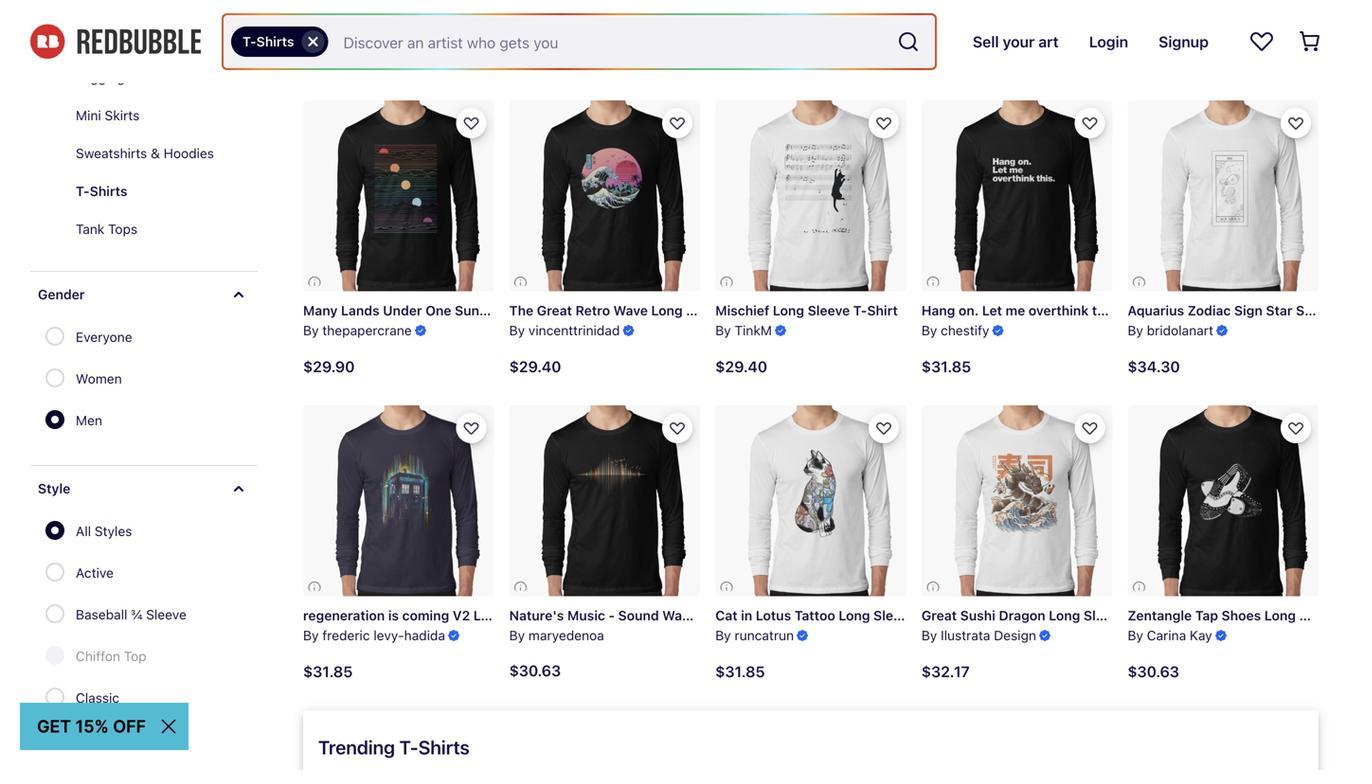 Task type: describe. For each thing, give the bounding box(es) containing it.
long right sun
[[483, 303, 514, 318]]

$31.85 for chestify
[[922, 358, 971, 376]]

levy-
[[374, 627, 404, 643]]

many lands under one sun long sleeve t-shirt image
[[303, 100, 494, 291]]

by bridolanart
[[1128, 322, 1214, 338]]

overthink
[[1029, 303, 1089, 318]]

aquarius zodiac sign star sign astrology long sleeve t-shirt image
[[1128, 100, 1319, 291]]

sleeve up by vincenttrinidad
[[518, 303, 560, 318]]

sleeve left s
[[1299, 608, 1341, 623]]

hoodies
[[164, 145, 214, 161]]

by thepapercrane
[[303, 322, 412, 338]]

cat in lotus tattoo long sleeve t-shirt
[[715, 608, 964, 623]]

long right v2
[[473, 608, 505, 623]]

women
[[76, 371, 122, 387]]

styles
[[95, 523, 132, 539]]

$30.63 for nature's music - sound wave long sleeve t-shirt
[[509, 662, 561, 680]]

me
[[1006, 303, 1025, 318]]

this.
[[1092, 303, 1120, 318]]

tank tops button
[[61, 210, 258, 248]]

0 vertical spatial wave
[[614, 303, 648, 318]]

the great retro wave long sleeve t-shirt
[[509, 303, 776, 318]]

all
[[76, 523, 91, 539]]

nature's music - sound wave long sleeve t-shirt by maryedenoa
[[509, 608, 825, 643]]

by for by frederic levy-hadida
[[303, 627, 319, 643]]

by ilustrata design
[[922, 627, 1036, 643]]

sleeve right mischief
[[808, 303, 850, 318]]

great sushi dragon  long sleeve t-shirt image
[[922, 405, 1113, 596]]

long right shoes
[[1264, 608, 1296, 623]]

sweatshirts
[[76, 145, 147, 161]]

0 vertical spatial great
[[537, 303, 572, 318]]

men inside gender option group
[[76, 413, 102, 428]]

zentangle tap shoes long sleeve t-shirt image
[[1117, 394, 1330, 607]]

dresses button
[[61, 21, 258, 59]]

by for by tinkm
[[715, 322, 731, 338]]

vincenttrinidad
[[528, 322, 620, 338]]

under
[[383, 303, 422, 318]]

by for by carina kay
[[1128, 627, 1143, 643]]

nature's music - sound wave long sleeve t-shirt image
[[509, 405, 700, 596]]

mini
[[76, 108, 101, 123]]

by inside nature's music - sound wave long sleeve t-shirt by maryedenoa
[[509, 627, 525, 643]]

sun
[[455, 303, 479, 318]]

long sleeve button
[[387, 44, 517, 74]]

t-shirts for t-shirts button inside the field
[[243, 34, 294, 49]]

shirt inside nature's music - sound wave long sleeve t-shirt by maryedenoa
[[794, 608, 825, 623]]

clear
[[540, 51, 574, 66]]

cat
[[715, 608, 738, 623]]

-
[[609, 608, 615, 623]]

sleeve up maryedenoa
[[508, 608, 550, 623]]

mischief
[[715, 303, 769, 318]]

lands
[[341, 303, 380, 318]]

by chestify
[[922, 322, 989, 338]]

design
[[994, 627, 1036, 643]]

shirts inside t-shirts field
[[256, 34, 294, 49]]

sleeve right tattoo
[[874, 608, 916, 623]]

mini skirts
[[76, 108, 140, 123]]

great sushi dragon  long sleeve t-shirt
[[922, 608, 1174, 623]]

gender
[[38, 287, 85, 302]]

classic
[[76, 690, 119, 706]]

gender button
[[30, 272, 258, 317]]

hang on. let me overthink this. long sleeve t-shirt image
[[922, 100, 1113, 291]]

men inside button
[[315, 51, 342, 66]]

style
[[38, 481, 70, 496]]

thepapercrane
[[322, 322, 412, 338]]

essential
[[76, 732, 130, 747]]

sleeve left zentangle
[[1084, 608, 1126, 623]]

is
[[388, 608, 399, 623]]

hang
[[922, 303, 955, 318]]

the great retro wave long sleeve t-shirt image
[[509, 100, 700, 291]]

Search term search field
[[328, 15, 889, 68]]

coming
[[402, 608, 449, 623]]

127,935 results
[[381, 3, 489, 21]]

t- inside field
[[243, 34, 256, 49]]

by carina kay
[[1128, 627, 1212, 643]]

dresses
[[76, 32, 125, 47]]

chiffon top
[[76, 648, 146, 664]]

sweatshirts & hoodies button
[[61, 135, 258, 172]]

0 horizontal spatial shirts
[[90, 183, 127, 199]]

sweatshirts & hoodies
[[76, 145, 214, 161]]

results
[[439, 3, 489, 21]]

long right 'dragon'
[[1049, 608, 1080, 623]]

sleeve inside nature's music - sound wave long sleeve t-shirt by maryedenoa
[[735, 608, 777, 623]]

long right retro
[[651, 303, 683, 318]]

&
[[151, 145, 160, 161]]

t- inside nature's music - sound wave long sleeve t-shirt by maryedenoa
[[781, 608, 794, 623]]

let
[[982, 303, 1002, 318]]

chiffon
[[76, 648, 120, 664]]

top
[[124, 648, 146, 664]]

$32.17
[[922, 662, 970, 680]]

lotus
[[756, 608, 791, 623]]

by tinkm
[[715, 322, 772, 338]]

retro
[[576, 303, 610, 318]]

by runcatrun
[[715, 627, 794, 643]]

wave inside nature's music - sound wave long sleeve t-shirt by maryedenoa
[[662, 608, 697, 623]]

style option group
[[45, 512, 198, 770]]

one
[[425, 303, 451, 318]]

trending
[[318, 736, 395, 758]]



Task type: locate. For each thing, give the bounding box(es) containing it.
0 horizontal spatial great
[[537, 303, 572, 318]]

regeneration is coming  v2 long sleeve t-shirt
[[303, 608, 598, 623]]

by down hang
[[922, 322, 937, 338]]

1 horizontal spatial shirts
[[256, 34, 294, 49]]

many
[[303, 303, 338, 318]]

mischief long sleeve t-shirt image
[[715, 100, 906, 291]]

shoes
[[1222, 608, 1261, 623]]

$29.40 down by vincenttrinidad
[[509, 358, 561, 376]]

skirts
[[105, 108, 140, 123]]

on.
[[959, 303, 979, 318]]

$30.63
[[509, 662, 561, 680], [1128, 662, 1179, 680]]

carina
[[1147, 627, 1186, 643]]

1 $29.40 from the left
[[509, 358, 561, 376]]

maryedenoa
[[528, 627, 604, 643]]

hadida
[[404, 627, 445, 643]]

nature's
[[509, 608, 564, 623]]

$31.85 for frederic
[[303, 662, 353, 680]]

long right tattoo
[[839, 608, 870, 623]]

shirts
[[256, 34, 294, 49], [90, 183, 127, 199], [418, 736, 470, 758]]

1 vertical spatial t-shirts
[[76, 183, 127, 199]]

sleeve inside style option group
[[146, 607, 187, 622]]

tank tops
[[76, 221, 138, 237]]

by up $34.30
[[1128, 322, 1143, 338]]

1 vertical spatial shirts
[[90, 183, 127, 199]]

$29.90
[[303, 358, 355, 376]]

t-shirts up tank tops
[[76, 183, 127, 199]]

wave right retro
[[614, 303, 648, 318]]

tap
[[1195, 608, 1218, 623]]

0 vertical spatial t-shirts
[[243, 34, 294, 49]]

2 horizontal spatial shirts
[[418, 736, 470, 758]]

1 horizontal spatial t-shirts
[[243, 34, 294, 49]]

leggings
[[76, 70, 132, 85]]

sleeve down results
[[437, 51, 480, 66]]

dragon
[[999, 608, 1045, 623]]

$29.40 down 'by tinkm'
[[715, 358, 767, 376]]

sushi
[[960, 608, 996, 623]]

1 vertical spatial t-shirts button
[[61, 172, 258, 210]]

great up ilustrata
[[922, 608, 957, 623]]

$34.30
[[1128, 358, 1180, 376]]

by down mischief
[[715, 322, 731, 338]]

long
[[403, 51, 434, 66], [483, 303, 514, 318], [651, 303, 683, 318], [773, 303, 804, 318], [1123, 303, 1155, 318], [473, 608, 505, 623], [700, 608, 732, 623], [839, 608, 870, 623], [1049, 608, 1080, 623], [1264, 608, 1296, 623]]

2 $29.40 from the left
[[715, 358, 767, 376]]

regeneration is coming  v2 long sleeve t-shirt image
[[303, 405, 494, 596]]

1 vertical spatial great
[[922, 608, 957, 623]]

0 horizontal spatial $31.85
[[303, 662, 353, 680]]

t-shirts left men button
[[243, 34, 294, 49]]

t-shirts button
[[231, 27, 328, 57], [61, 172, 258, 210]]

s
[[1359, 608, 1364, 623]]

$31.85 down by chestify
[[922, 358, 971, 376]]

0 horizontal spatial t-shirts
[[76, 183, 127, 199]]

shirt
[[577, 303, 608, 318], [746, 303, 776, 318], [867, 303, 898, 318], [1218, 303, 1248, 318], [568, 608, 598, 623], [794, 608, 825, 623], [933, 608, 964, 623], [1143, 608, 1174, 623]]

$31.85 down frederic
[[303, 662, 353, 680]]

sound
[[618, 608, 659, 623]]

men button
[[299, 44, 380, 74]]

tank
[[76, 221, 105, 237]]

long sleeve
[[403, 51, 480, 66]]

$30.63 for zentangle tap shoes long sleeve t-s
[[1128, 662, 1179, 680]]

long right the this.
[[1123, 303, 1155, 318]]

by down the
[[509, 322, 525, 338]]

zentangle
[[1128, 608, 1192, 623]]

sleeve inside button
[[437, 51, 480, 66]]

0 horizontal spatial $29.40
[[509, 358, 561, 376]]

1 horizontal spatial wave
[[662, 608, 697, 623]]

1 horizontal spatial men
[[315, 51, 342, 66]]

shirts right 'trending'
[[418, 736, 470, 758]]

baseball
[[76, 607, 127, 622]]

1 horizontal spatial great
[[922, 608, 957, 623]]

regeneration
[[303, 608, 385, 623]]

cat in lotus tattoo long sleeve t-shirt image
[[715, 405, 906, 596]]

t-
[[243, 34, 256, 49], [76, 183, 90, 199], [563, 303, 577, 318], [732, 303, 746, 318], [853, 303, 867, 318], [1204, 303, 1218, 318], [554, 608, 568, 623], [781, 608, 794, 623], [919, 608, 933, 623], [1129, 608, 1143, 623], [1345, 608, 1359, 623], [399, 736, 418, 758]]

tops
[[108, 221, 138, 237]]

by for by vincenttrinidad
[[509, 322, 525, 338]]

1 vertical spatial wave
[[662, 608, 697, 623]]

by left frederic
[[303, 627, 319, 643]]

shirts up tank tops
[[90, 183, 127, 199]]

great up by vincenttrinidad
[[537, 303, 572, 318]]

zentangle tap shoes long sleeve t-s
[[1128, 608, 1364, 623]]

T-Shirts field
[[224, 15, 935, 68]]

sleeve up by runcatrun
[[735, 608, 777, 623]]

$31.85
[[922, 358, 971, 376], [303, 662, 353, 680], [715, 662, 765, 680]]

by left carina
[[1128, 627, 1143, 643]]

0 vertical spatial t-shirts button
[[231, 27, 328, 57]]

0 horizontal spatial $30.63
[[509, 662, 561, 680]]

t-shirts inside field
[[243, 34, 294, 49]]

clear all
[[540, 51, 592, 66]]

tattoo
[[795, 608, 835, 623]]

1 horizontal spatial $30.63
[[1128, 662, 1179, 680]]

0 horizontal spatial men
[[76, 413, 102, 428]]

long left in
[[700, 608, 732, 623]]

all styles
[[76, 523, 132, 539]]

in
[[741, 608, 752, 623]]

trending t-shirts
[[318, 736, 470, 758]]

2 horizontal spatial $31.85
[[922, 358, 971, 376]]

all
[[577, 51, 592, 66]]

¾
[[131, 607, 142, 622]]

0 vertical spatial shirts
[[256, 34, 294, 49]]

0 vertical spatial men
[[315, 51, 342, 66]]

mischief long sleeve t-shirt
[[715, 303, 898, 318]]

by for by runcatrun
[[715, 627, 731, 643]]

by vincenttrinidad
[[509, 322, 620, 338]]

by down the many
[[303, 322, 319, 338]]

redbubble logo image
[[30, 24, 201, 59]]

runcatrun
[[735, 627, 794, 643]]

t-shirts for the bottommost t-shirts button
[[76, 183, 127, 199]]

v2
[[453, 608, 470, 623]]

style button
[[30, 466, 258, 512]]

kay
[[1190, 627, 1212, 643]]

men
[[315, 51, 342, 66], [76, 413, 102, 428]]

1 horizontal spatial $31.85
[[715, 662, 765, 680]]

long inside nature's music - sound wave long sleeve t-shirt by maryedenoa
[[700, 608, 732, 623]]

ilustrata
[[941, 627, 990, 643]]

shirts left men button
[[256, 34, 294, 49]]

by left ilustrata
[[922, 627, 937, 643]]

active
[[76, 565, 114, 581]]

baseball ¾ sleeve
[[76, 607, 187, 622]]

None radio
[[45, 327, 64, 346], [45, 369, 64, 387], [45, 410, 64, 429], [45, 563, 64, 582], [45, 327, 64, 346], [45, 369, 64, 387], [45, 410, 64, 429], [45, 563, 64, 582]]

by for by chestify
[[922, 322, 937, 338]]

wave
[[614, 303, 648, 318], [662, 608, 697, 623]]

sleeve right "¾"
[[146, 607, 187, 622]]

bridolanart
[[1147, 322, 1214, 338]]

leggings button
[[61, 59, 258, 97]]

long right mischief
[[773, 303, 804, 318]]

gender option group
[[45, 317, 144, 442]]

$30.63 down maryedenoa
[[509, 662, 561, 680]]

by for by ilustrata design
[[922, 627, 937, 643]]

by for by bridolanart
[[1128, 322, 1143, 338]]

$31.85 down by runcatrun
[[715, 662, 765, 680]]

long inside button
[[403, 51, 434, 66]]

tinkm
[[735, 322, 772, 338]]

$29.40 for vincenttrinidad
[[509, 358, 561, 376]]

by for by thepapercrane
[[303, 322, 319, 338]]

by down nature's
[[509, 627, 525, 643]]

sleeve up 'by tinkm'
[[686, 303, 728, 318]]

None radio
[[45, 521, 64, 540], [45, 604, 64, 623], [45, 646, 64, 665], [45, 688, 64, 707], [45, 521, 64, 540], [45, 604, 64, 623], [45, 646, 64, 665], [45, 688, 64, 707]]

chestify
[[941, 322, 989, 338]]

sleeve
[[437, 51, 480, 66], [518, 303, 560, 318], [686, 303, 728, 318], [808, 303, 850, 318], [1158, 303, 1200, 318], [146, 607, 187, 622], [508, 608, 550, 623], [735, 608, 777, 623], [874, 608, 916, 623], [1084, 608, 1126, 623], [1299, 608, 1341, 623]]

1 vertical spatial men
[[76, 413, 102, 428]]

many lands under one sun long sleeve t-shirt
[[303, 303, 608, 318]]

great
[[537, 303, 572, 318], [922, 608, 957, 623]]

by frederic levy-hadida
[[303, 627, 445, 643]]

1 horizontal spatial $29.40
[[715, 358, 767, 376]]

t-shirts button inside field
[[231, 27, 328, 57]]

the
[[509, 303, 533, 318]]

$29.40 for tinkm
[[715, 358, 767, 376]]

everyone
[[76, 329, 132, 345]]

sleeve up bridolanart
[[1158, 303, 1200, 318]]

music
[[567, 608, 605, 623]]

$30.63 down carina
[[1128, 662, 1179, 680]]

wave right 'sound'
[[662, 608, 697, 623]]

$29.40
[[509, 358, 561, 376], [715, 358, 767, 376]]

hang on. let me overthink this. long sleeve t-shirt
[[922, 303, 1248, 318]]

frederic
[[322, 627, 370, 643]]

by down cat
[[715, 627, 731, 643]]

$31.85 for runcatrun
[[715, 662, 765, 680]]

clear all button
[[525, 44, 599, 74]]

long down 127,935
[[403, 51, 434, 66]]

2 vertical spatial shirts
[[418, 736, 470, 758]]

mini skirts button
[[61, 97, 258, 135]]

0 horizontal spatial wave
[[614, 303, 648, 318]]



Task type: vqa. For each thing, say whether or not it's contained in the screenshot.


